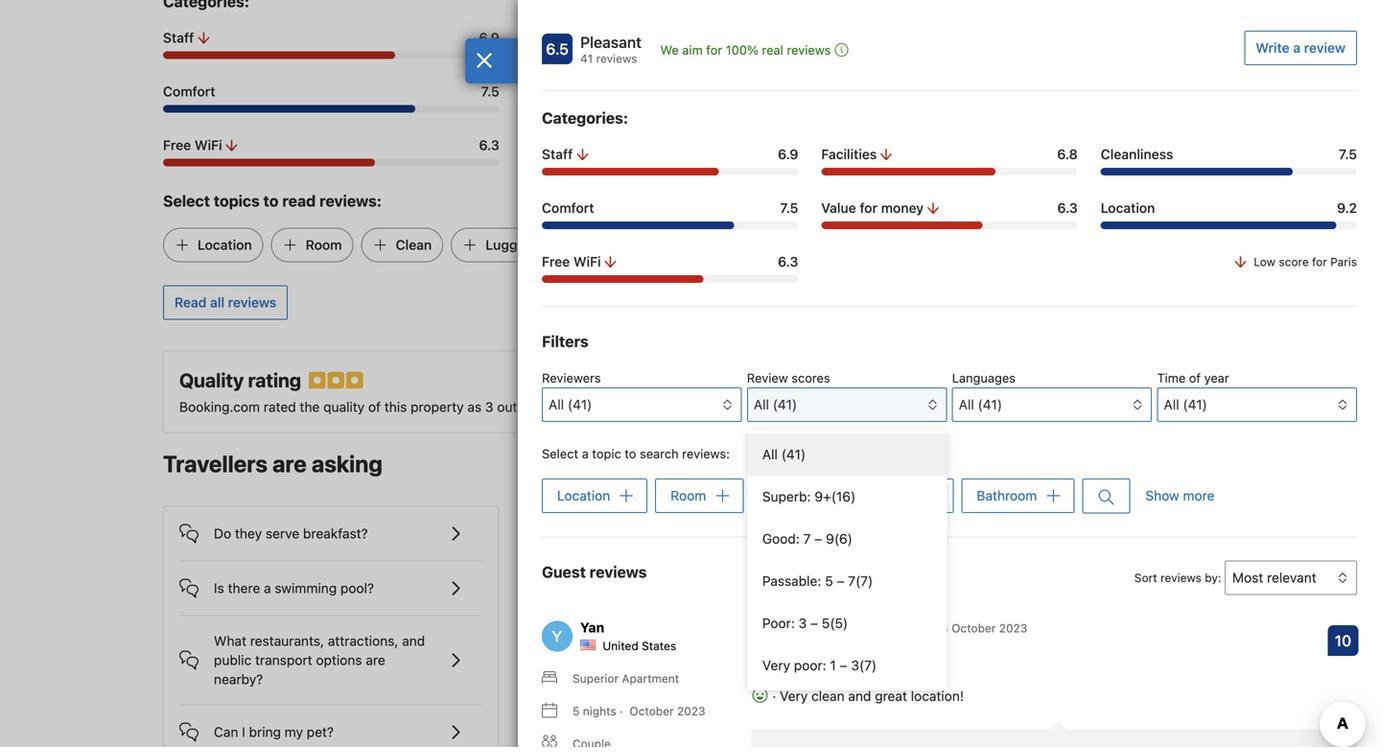 Task type: vqa. For each thing, say whether or not it's contained in the screenshot.


Task type: describe. For each thing, give the bounding box(es) containing it.
1 horizontal spatial 7.5
[[780, 200, 798, 216]]

rooms for private
[[634, 688, 673, 704]]

select for select a topic to search reviews:
[[542, 447, 578, 461]]

0 horizontal spatial ·
[[620, 704, 623, 718]]

9+
[[815, 489, 831, 505]]

1 vertical spatial bathroom
[[977, 488, 1037, 504]]

0 vertical spatial paris
[[1191, 139, 1218, 152]]

is for is there a swimming pool?
[[214, 580, 224, 596]]

money for the topmost value for money 6.3 meter
[[582, 83, 625, 99]]

facilities 6.8 meter for 6.3
[[522, 51, 859, 59]]

are there rooms with a balcony? button
[[539, 507, 842, 545]]

all (41) link
[[747, 434, 947, 476]]

1 vertical spatial paris
[[1331, 255, 1357, 269]]

are for are there rooms with a balcony?
[[573, 526, 594, 541]]

scores
[[792, 371, 830, 385]]

luggage
[[486, 237, 541, 253]]

write a review
[[1256, 40, 1346, 56]]

0 horizontal spatial 2023
[[677, 704, 706, 718]]

answer
[[1031, 706, 1075, 722]]

superb: 9+ (16)
[[762, 489, 856, 505]]

free for free wifi 6.3 meter to the left
[[163, 137, 191, 153]]

are inside what restaurants, attractions, and public transport options are nearby?
[[366, 652, 385, 668]]

1 vertical spatial free wifi 6.3 meter
[[542, 275, 798, 283]]

0 vertical spatial comfort
[[163, 83, 215, 99]]

– for 7
[[815, 531, 822, 547]]

0 vertical spatial value for money 6.3 meter
[[522, 105, 859, 113]]

1 horizontal spatial clean
[[767, 488, 802, 504]]

5 left choice
[[822, 615, 830, 631]]

scored 10 element
[[1328, 625, 1359, 656]]

6.3 for bottom free wifi 6.3 meter
[[778, 254, 798, 270]]

0 vertical spatial 9.2
[[1198, 83, 1218, 99]]

10
[[1335, 631, 1352, 650]]

all for languages
[[959, 397, 974, 412]]

all for time of year
[[1164, 397, 1179, 412]]

6.9 for value for money
[[479, 30, 499, 46]]

reviews left by:
[[1161, 571, 1202, 584]]

booking.com rated the quality of this property as 3 out of 5 based on factors such as facilities, size, location and services provided.
[[179, 399, 991, 415]]

5 right passable:
[[825, 573, 833, 589]]

0 vertical spatial low score for paris
[[1115, 139, 1218, 152]]

facilities for value for money
[[522, 30, 578, 46]]

we for we have an instant answer to most questions
[[910, 706, 930, 722]]

all (41) for languages
[[959, 397, 1002, 412]]

all
[[210, 294, 224, 310]]

spa?
[[634, 635, 663, 651]]

we have an instant answer to most questions
[[910, 706, 1190, 722]]

9
[[826, 531, 834, 547]]

1 vertical spatial (7)
[[859, 658, 877, 673]]

1 vertical spatial score
[[1279, 255, 1309, 269]]

facilities,
[[708, 399, 763, 415]]

0 vertical spatial 7
[[803, 531, 811, 547]]

can i bring my pet? button
[[179, 705, 483, 744]]

i
[[242, 724, 245, 740]]

staff 6.9 meter for value for money
[[163, 51, 499, 59]]

0 vertical spatial score
[[1140, 139, 1170, 152]]

do they serve breakfast?
[[214, 526, 368, 541]]

they
[[235, 526, 262, 541]]

year
[[1204, 371, 1229, 385]]

1 as from the left
[[467, 399, 482, 415]]

1 vertical spatial comfort 7.5 meter
[[542, 222, 798, 229]]

41
[[580, 52, 593, 65]]

booking.com
[[179, 399, 260, 415]]

0 horizontal spatial to
[[263, 192, 279, 210]]

looking?
[[1031, 599, 1107, 622]]

free for bottom free wifi 6.3 meter
[[542, 254, 570, 270]]

of inside the 'filter reviews' region
[[1189, 371, 1201, 385]]

(41) up superb:
[[781, 447, 806, 462]]

size,
[[766, 399, 795, 415]]

rated pleasant element
[[580, 31, 642, 54]]

cleanliness 7.5 meter
[[1101, 168, 1357, 176]]

0 horizontal spatial comfort 7.5 meter
[[163, 105, 499, 113]]

6.3 for the topmost value for money 6.3 meter
[[838, 83, 859, 99]]

0 vertical spatial free wifi
[[163, 137, 222, 153]]

options
[[316, 652, 362, 668]]

scored 6.5 element
[[542, 34, 573, 64]]

select for select topics to read reviews:
[[163, 192, 210, 210]]

1 vertical spatial october
[[630, 704, 674, 718]]

do
[[214, 526, 231, 541]]

show more button
[[1146, 479, 1215, 513]]

1 vertical spatial value for money 6.3 meter
[[821, 222, 1078, 229]]

1 vertical spatial low score for paris
[[1254, 255, 1357, 269]]

categories:
[[542, 109, 628, 127]]

factors
[[610, 399, 653, 415]]

0 vertical spatial ·
[[772, 688, 776, 704]]

0 horizontal spatial clean
[[396, 237, 432, 253]]

1 horizontal spatial comfort
[[542, 200, 594, 216]]

all (41) button for languages
[[952, 388, 1152, 422]]

and for what restaurants, attractions, and public transport options are nearby?
[[402, 633, 425, 649]]

a inside 'button'
[[1293, 40, 1301, 56]]

1 horizontal spatial to
[[625, 447, 636, 461]]

nearby?
[[214, 671, 263, 687]]

private
[[717, 688, 759, 704]]

6.8 for 6.3
[[838, 30, 859, 46]]

a left the swimming
[[264, 580, 271, 596]]

0 vertical spatial 3
[[485, 399, 494, 415]]

0 vertical spatial (7)
[[856, 573, 873, 589]]

wifi for free wifi 6.3 meter to the left
[[195, 137, 222, 153]]

quality rating
[[179, 369, 301, 391]]

what
[[214, 633, 247, 649]]

6.3 for free wifi 6.3 meter to the left
[[479, 137, 499, 153]]

0 horizontal spatial of
[[368, 399, 381, 415]]

filters
[[542, 332, 589, 351]]

all (41) button for review scores
[[747, 388, 947, 422]]

very poor: 1 – 3 (7)
[[762, 658, 877, 673]]

swimming
[[275, 580, 337, 596]]

provided.
[[933, 399, 991, 415]]

pleasant 41 reviews
[[580, 33, 642, 65]]

clean
[[811, 688, 845, 704]]

and for · very clean and great location!
[[848, 688, 871, 704]]

transport
[[255, 652, 312, 668]]

do they serve breakfast? button
[[179, 507, 483, 545]]

great
[[875, 688, 907, 704]]

poor:
[[794, 658, 826, 673]]

6.9 for comfort
[[778, 146, 798, 162]]

there for are there rooms with a balcony?
[[598, 526, 630, 541]]

reviewed: 26 october 2023
[[876, 621, 1028, 635]]

location!
[[911, 688, 964, 704]]

are there rooms with a private bathroom?
[[573, 688, 759, 723]]

all (41) for reviewers
[[549, 397, 592, 412]]

can
[[214, 724, 238, 740]]

read
[[282, 192, 316, 210]]

1
[[830, 658, 836, 673]]

services
[[878, 399, 929, 415]]

time
[[1157, 371, 1186, 385]]

there for are there rooms with a private bathroom?
[[598, 688, 630, 704]]

property
[[411, 399, 464, 415]]

review
[[747, 371, 788, 385]]

facilities for comfort
[[821, 146, 877, 162]]

staff for value for money
[[163, 30, 194, 46]]

7.5 for 9.2
[[1339, 146, 1357, 162]]

(5)
[[830, 615, 848, 631]]

26
[[934, 621, 948, 635]]

time of year
[[1157, 371, 1229, 385]]

0 horizontal spatial reviews:
[[319, 192, 382, 210]]

1 vertical spatial very
[[780, 688, 808, 704]]

such
[[657, 399, 686, 415]]

show
[[1146, 488, 1179, 504]]

close image
[[476, 53, 493, 68]]

write a review button
[[1244, 31, 1357, 65]]

(41) for languages
[[978, 397, 1002, 412]]

all (41) for time of year
[[1164, 397, 1207, 412]]

0 horizontal spatial free wifi 6.3 meter
[[163, 159, 499, 166]]

0 horizontal spatial room
[[306, 237, 342, 253]]

on
[[590, 399, 606, 415]]

reviewers' choice
[[765, 621, 872, 635]]

more
[[1183, 488, 1215, 504]]

1 horizontal spatial low
[[1254, 255, 1276, 269]]

united states
[[603, 639, 676, 653]]

reviewed:
[[876, 621, 931, 635]]

1 horizontal spatial 2023
[[999, 621, 1028, 635]]

1 horizontal spatial of
[[521, 399, 533, 415]]

asking
[[312, 450, 383, 477]]

the
[[300, 399, 320, 415]]

there for is there a spa?
[[587, 635, 620, 651]]

have
[[934, 706, 963, 722]]

wifi for bottom free wifi 6.3 meter
[[574, 254, 601, 270]]

reviewers
[[542, 371, 601, 385]]

2 vertical spatial 3
[[851, 658, 859, 673]]

1 horizontal spatial october
[[952, 621, 996, 635]]

all up superb:
[[762, 447, 778, 462]]

still
[[992, 599, 1027, 622]]

restaurants,
[[250, 633, 324, 649]]

poor:
[[762, 615, 795, 631]]

(16)
[[831, 489, 856, 505]]

reviews right real
[[787, 43, 831, 57]]

review categories element for value for money
[[163, 0, 249, 13]]



Task type: locate. For each thing, give the bounding box(es) containing it.
are left asking
[[272, 450, 307, 477]]

score
[[1140, 139, 1170, 152], [1279, 255, 1309, 269]]

is inside is there a swimming pool? button
[[214, 580, 224, 596]]

select left topics
[[163, 192, 210, 210]]

1 vertical spatial are
[[366, 652, 385, 668]]

october right nights
[[630, 704, 674, 718]]

location
[[882, 83, 936, 99], [1101, 200, 1155, 216], [198, 237, 252, 253], [557, 488, 610, 504]]

there
[[598, 526, 630, 541], [228, 580, 260, 596], [587, 635, 620, 651], [598, 688, 630, 704]]

and right attractions,
[[402, 633, 425, 649]]

rooms for balcony?
[[634, 526, 673, 541]]

with for balcony?
[[676, 526, 702, 541]]

all (41) down time of year
[[1164, 397, 1207, 412]]

0 horizontal spatial 7.5
[[481, 83, 499, 99]]

free wifi 6.3 meter
[[163, 159, 499, 166], [542, 275, 798, 283]]

0 vertical spatial are
[[272, 450, 307, 477]]

reviews: right 'search'
[[682, 447, 730, 461]]

quality
[[179, 369, 244, 391]]

3 left out
[[485, 399, 494, 415]]

an
[[967, 706, 982, 722]]

(41) for reviewers
[[568, 397, 592, 412]]

facilities 6.8 meter for 7.5
[[821, 168, 1078, 176]]

2 as from the left
[[690, 399, 704, 415]]

guest reviews
[[542, 563, 647, 581]]

rooms up 'guest reviews'
[[634, 526, 673, 541]]

review scores
[[747, 371, 830, 385]]

– left 9
[[815, 531, 822, 547]]

0 horizontal spatial as
[[467, 399, 482, 415]]

0 horizontal spatial review categories element
[[163, 0, 249, 13]]

5 nights · october 2023
[[573, 704, 706, 718]]

bathroom?
[[573, 707, 640, 723]]

read all reviews button
[[163, 285, 288, 320]]

0 vertical spatial review categories element
[[163, 0, 249, 13]]

rooms inside the are there rooms with a private bathroom?
[[634, 688, 673, 704]]

filter reviews region
[[542, 330, 1357, 691]]

0 vertical spatial wifi
[[195, 137, 222, 153]]

a inside "button"
[[623, 635, 630, 651]]

there left spa?
[[587, 635, 620, 651]]

1 horizontal spatial facilities
[[821, 146, 877, 162]]

guest
[[542, 563, 586, 581]]

are up nights
[[573, 688, 594, 704]]

room
[[306, 237, 342, 253], [671, 488, 706, 504]]

7
[[803, 531, 811, 547], [848, 573, 856, 589]]

2 all (41) button from the left
[[747, 388, 947, 422]]

passable: 5 – 7 (7)
[[762, 573, 873, 589]]

0 horizontal spatial is
[[214, 580, 224, 596]]

reviewers'
[[768, 621, 831, 635]]

room down read
[[306, 237, 342, 253]]

all down languages
[[959, 397, 974, 412]]

(6)
[[834, 531, 853, 547]]

real
[[762, 43, 783, 57]]

5 left the based on the bottom left of page
[[537, 399, 545, 415]]

0 vertical spatial and
[[851, 399, 874, 415]]

still looking?
[[992, 599, 1107, 622]]

1 vertical spatial is
[[573, 635, 584, 651]]

– up (5)
[[837, 573, 845, 589]]

all (41) down languages
[[959, 397, 1002, 412]]

0 vertical spatial staff 6.9 meter
[[163, 51, 499, 59]]

and right location
[[851, 399, 874, 415]]

sort reviews by:
[[1135, 571, 1221, 584]]

score down location 9.2 meter
[[1279, 255, 1309, 269]]

0 horizontal spatial 9.2
[[1198, 83, 1218, 99]]

2 are from the top
[[573, 688, 594, 704]]

1 vertical spatial and
[[402, 633, 425, 649]]

1 horizontal spatial all (41) button
[[1157, 388, 1357, 422]]

0 vertical spatial low
[[1115, 139, 1137, 152]]

reviews right all
[[228, 294, 276, 310]]

a left private
[[706, 688, 713, 704]]

pleasant
[[580, 33, 642, 51]]

poor: 3 – 5 (5)
[[762, 615, 848, 631]]

1 vertical spatial 3
[[799, 615, 807, 631]]

1 horizontal spatial room
[[671, 488, 706, 504]]

1 horizontal spatial 7
[[848, 573, 856, 589]]

1 horizontal spatial 3
[[799, 615, 807, 631]]

1 vertical spatial 6.9
[[778, 146, 798, 162]]

reviews inside pleasant 41 reviews
[[596, 52, 637, 65]]

(41) down time of year
[[1183, 397, 1207, 412]]

1 horizontal spatial bathroom
[[977, 488, 1037, 504]]

2 all (41) button from the left
[[1157, 388, 1357, 422]]

3 right 1
[[851, 658, 859, 673]]

(41) for time of year
[[1183, 397, 1207, 412]]

is up what
[[214, 580, 224, 596]]

0 horizontal spatial low
[[1115, 139, 1137, 152]]

0 vertical spatial facilities
[[522, 30, 578, 46]]

6.5
[[546, 40, 569, 58]]

– for 3
[[811, 615, 818, 631]]

– left (5)
[[811, 615, 818, 631]]

money for bottommost value for money 6.3 meter
[[881, 200, 924, 216]]

1 horizontal spatial paris
[[1331, 255, 1357, 269]]

1 vertical spatial 9.2
[[1337, 200, 1357, 216]]

2 rooms from the top
[[634, 688, 673, 704]]

aim
[[682, 43, 703, 57]]

of
[[1189, 371, 1201, 385], [368, 399, 381, 415], [521, 399, 533, 415]]

1 horizontal spatial 6.8
[[1057, 146, 1078, 162]]

topics
[[214, 192, 260, 210]]

1 vertical spatial free
[[542, 254, 570, 270]]

with left balcony?
[[676, 526, 702, 541]]

free wifi up topics
[[163, 137, 222, 153]]

1 vertical spatial 2023
[[677, 704, 706, 718]]

based
[[549, 399, 587, 415]]

0 vertical spatial 6.8
[[838, 30, 859, 46]]

we for we aim for 100% real reviews
[[660, 43, 679, 57]]

all (41) button down year
[[1157, 388, 1357, 422]]

as right the such
[[690, 399, 704, 415]]

very left clean
[[780, 688, 808, 704]]

all (41) button for reviewers
[[542, 388, 742, 422]]

all (41) button down scores
[[747, 388, 947, 422]]

reviews
[[787, 43, 831, 57], [596, 52, 637, 65], [228, 294, 276, 310], [590, 563, 647, 581], [1161, 571, 1202, 584]]

0 vertical spatial money
[[582, 83, 625, 99]]

of right out
[[521, 399, 533, 415]]

1 vertical spatial staff
[[542, 146, 573, 162]]

room up are there rooms with a balcony? button
[[671, 488, 706, 504]]

read all reviews
[[175, 294, 276, 310]]

free wifi up "filters"
[[542, 254, 601, 270]]

my
[[285, 724, 303, 740]]

all (41) inside all (41) link
[[762, 447, 806, 462]]

1 vertical spatial to
[[625, 447, 636, 461]]

cleanliness
[[1101, 146, 1173, 162]]

0 vertical spatial room
[[306, 237, 342, 253]]

this
[[384, 399, 407, 415]]

5 left nights
[[573, 704, 580, 718]]

0 vertical spatial we
[[660, 43, 679, 57]]

1 rooms from the top
[[634, 526, 673, 541]]

to left most
[[1079, 706, 1091, 722]]

1 vertical spatial 7
[[848, 573, 856, 589]]

0 horizontal spatial all (41) button
[[952, 388, 1152, 422]]

1 all (41) button from the left
[[542, 388, 742, 422]]

very left poor:
[[762, 658, 790, 673]]

all (41) down review
[[754, 397, 797, 412]]

are there rooms with a private bathroom? button
[[539, 671, 842, 725]]

show more
[[1146, 488, 1215, 504]]

· right private
[[772, 688, 776, 704]]

1 vertical spatial room
[[671, 488, 706, 504]]

low score for paris up cleanliness 7.5 meter
[[1115, 139, 1218, 152]]

topic
[[592, 447, 621, 461]]

1 vertical spatial with
[[676, 688, 702, 704]]

all
[[549, 397, 564, 412], [754, 397, 769, 412], [959, 397, 974, 412], [1164, 397, 1179, 412], [762, 447, 778, 462]]

is inside is there a spa? "button"
[[573, 635, 584, 651]]

facilities 6.8 meter
[[522, 51, 859, 59], [821, 168, 1078, 176]]

0 vertical spatial october
[[952, 621, 996, 635]]

value for bottommost value for money 6.3 meter
[[821, 200, 856, 216]]

0 vertical spatial bathroom
[[595, 237, 657, 253]]

with left private
[[676, 688, 702, 704]]

value for money for the topmost value for money 6.3 meter
[[522, 83, 625, 99]]

· right nights
[[620, 704, 623, 718]]

6.8
[[838, 30, 859, 46], [1057, 146, 1078, 162]]

write
[[1256, 40, 1290, 56]]

3
[[485, 399, 494, 415], [799, 615, 807, 631], [851, 658, 859, 673]]

6.3 for bottommost value for money 6.3 meter
[[1057, 200, 1078, 216]]

a left balcony?
[[706, 526, 713, 541]]

travellers are asking
[[163, 450, 383, 477]]

0 vertical spatial 2023
[[999, 621, 1028, 635]]

value for money for bottommost value for money 6.3 meter
[[821, 200, 924, 216]]

(7) up · very clean and great location!
[[859, 658, 877, 673]]

0 vertical spatial value
[[522, 83, 557, 99]]

select left the 'topic'
[[542, 447, 578, 461]]

1 horizontal spatial free
[[542, 254, 570, 270]]

1 horizontal spatial 6.9
[[778, 146, 798, 162]]

wifi up topics
[[195, 137, 222, 153]]

are inside are there rooms with a balcony? button
[[573, 526, 594, 541]]

rating
[[248, 369, 301, 391]]

0 horizontal spatial value for money
[[522, 83, 625, 99]]

2 horizontal spatial to
[[1079, 706, 1091, 722]]

all (41) button down languages
[[952, 388, 1152, 422]]

all for reviewers
[[549, 397, 564, 412]]

1 vertical spatial reviews:
[[682, 447, 730, 461]]

(41) down review scores
[[773, 397, 797, 412]]

for inside button
[[706, 43, 722, 57]]

to right the 'topic'
[[625, 447, 636, 461]]

rated
[[264, 399, 296, 415]]

– for 5
[[837, 573, 845, 589]]

are for are there rooms with a private bathroom?
[[573, 688, 594, 704]]

by:
[[1205, 571, 1221, 584]]

(41) for review scores
[[773, 397, 797, 412]]

all (41) up superb:
[[762, 447, 806, 462]]

(41) down languages
[[978, 397, 1002, 412]]

3 right the poor:
[[799, 615, 807, 631]]

staff 6.9 meter
[[163, 51, 499, 59], [542, 168, 798, 176]]

rooms inside button
[[634, 526, 673, 541]]

superb:
[[762, 489, 811, 505]]

7.5 for 6.3
[[481, 83, 499, 99]]

are down attractions,
[[366, 652, 385, 668]]

low
[[1115, 139, 1137, 152], [1254, 255, 1276, 269]]

1 vertical spatial select
[[542, 447, 578, 461]]

search
[[640, 447, 679, 461]]

all down time at the right of the page
[[1164, 397, 1179, 412]]

are
[[272, 450, 307, 477], [366, 652, 385, 668]]

1 vertical spatial value for money
[[821, 200, 924, 216]]

1 vertical spatial 7.5
[[1339, 146, 1357, 162]]

all down reviewers
[[549, 397, 564, 412]]

languages
[[952, 371, 1016, 385]]

0 vertical spatial reviews:
[[319, 192, 382, 210]]

and
[[851, 399, 874, 415], [402, 633, 425, 649], [848, 688, 871, 704]]

is there a spa? button
[[539, 616, 842, 655]]

2023
[[999, 621, 1028, 635], [677, 704, 706, 718]]

location 9.2 meter
[[1101, 222, 1357, 229]]

travellers
[[163, 450, 268, 477]]

all (41) down reviewers
[[549, 397, 592, 412]]

a left spa?
[[623, 635, 630, 651]]

0 horizontal spatial wifi
[[195, 137, 222, 153]]

(7)
[[856, 573, 873, 589], [859, 658, 877, 673]]

6.8 for 7.5
[[1057, 146, 1078, 162]]

score up cleanliness 7.5 meter
[[1140, 139, 1170, 152]]

reviews: right read
[[319, 192, 382, 210]]

1 horizontal spatial as
[[690, 399, 704, 415]]

0 vertical spatial select
[[163, 192, 210, 210]]

is there a swimming pool?
[[214, 580, 374, 596]]

1 with from the top
[[676, 526, 702, 541]]

value for money 6.3 meter
[[522, 105, 859, 113], [821, 222, 1078, 229]]

with inside are there rooms with a balcony? button
[[676, 526, 702, 541]]

6.8 left cleanliness
[[1057, 146, 1078, 162]]

what restaurants, attractions, and public transport options are nearby?
[[214, 633, 425, 687]]

1 vertical spatial staff 6.9 meter
[[542, 168, 798, 176]]

we inside button
[[660, 43, 679, 57]]

yan
[[580, 619, 604, 635]]

1 horizontal spatial value
[[821, 200, 856, 216]]

are up 'guest reviews'
[[573, 526, 594, 541]]

·
[[772, 688, 776, 704], [620, 704, 623, 718]]

questions
[[1129, 706, 1190, 722]]

0 horizontal spatial bathroom
[[595, 237, 657, 253]]

7 down (6)
[[848, 573, 856, 589]]

1 are from the top
[[573, 526, 594, 541]]

wifi up "filters"
[[574, 254, 601, 270]]

a
[[1293, 40, 1301, 56], [582, 447, 589, 461], [706, 526, 713, 541], [264, 580, 271, 596], [623, 635, 630, 651], [706, 688, 713, 704]]

staff 6.9 meter for comfort
[[542, 168, 798, 176]]

what restaurants, attractions, and public transport options are nearby? button
[[179, 616, 483, 689]]

1 all (41) button from the left
[[952, 388, 1152, 422]]

we
[[660, 43, 679, 57], [910, 706, 930, 722]]

of left this
[[368, 399, 381, 415]]

(41) down reviewers
[[568, 397, 592, 412]]

serve
[[266, 526, 299, 541]]

instant
[[985, 706, 1027, 722]]

7 left 9
[[803, 531, 811, 547]]

there inside "button"
[[587, 635, 620, 651]]

there for is there a swimming pool?
[[228, 580, 260, 596]]

exceptional
[[752, 642, 848, 665]]

0 horizontal spatial low score for paris
[[1115, 139, 1218, 152]]

rooms up "5 nights · october 2023"
[[634, 688, 673, 704]]

there up what
[[228, 580, 260, 596]]

1 vertical spatial wifi
[[574, 254, 601, 270]]

select topics to read reviews:
[[163, 192, 382, 210]]

6.9
[[479, 30, 499, 46], [778, 146, 798, 162]]

1 vertical spatial we
[[910, 706, 930, 722]]

6.8 right real
[[838, 30, 859, 46]]

0 vertical spatial clean
[[396, 237, 432, 253]]

all for review scores
[[754, 397, 769, 412]]

reviews right 'guest'
[[590, 563, 647, 581]]

with inside the are there rooms with a private bathroom?
[[676, 688, 702, 704]]

all (41) for review scores
[[754, 397, 797, 412]]

a right write
[[1293, 40, 1301, 56]]

0 horizontal spatial free wifi
[[163, 137, 222, 153]]

there inside the are there rooms with a private bathroom?
[[598, 688, 630, 704]]

0 horizontal spatial are
[[272, 450, 307, 477]]

0 horizontal spatial 3
[[485, 399, 494, 415]]

all (41) button up "select a topic to search reviews:"
[[542, 388, 742, 422]]

all (41) button for time of year
[[1157, 388, 1357, 422]]

there inside button
[[598, 526, 630, 541]]

staff for comfort
[[542, 146, 573, 162]]

review categories element for comfort
[[542, 106, 628, 129]]

low score for paris down location 9.2 meter
[[1254, 255, 1357, 269]]

select
[[163, 192, 210, 210], [542, 447, 578, 461]]

read
[[175, 294, 207, 310]]

1 horizontal spatial select
[[542, 447, 578, 461]]

united
[[603, 639, 639, 653]]

a left the 'topic'
[[582, 447, 589, 461]]

1 horizontal spatial reviews:
[[682, 447, 730, 461]]

bring
[[249, 724, 281, 740]]

october right 26
[[952, 621, 996, 635]]

2 with from the top
[[676, 688, 702, 704]]

1 vertical spatial low
[[1254, 255, 1276, 269]]

and inside what restaurants, attractions, and public transport options are nearby?
[[402, 633, 425, 649]]

0 horizontal spatial facilities
[[522, 30, 578, 46]]

review categories element containing categories:
[[542, 106, 628, 129]]

there up 'guest reviews'
[[598, 526, 630, 541]]

7.5
[[481, 83, 499, 99], [1339, 146, 1357, 162], [780, 200, 798, 216]]

comfort
[[163, 83, 215, 99], [542, 200, 594, 216]]

review categories element
[[163, 0, 249, 13], [542, 106, 628, 129]]

all down review
[[754, 397, 769, 412]]

pool?
[[340, 580, 374, 596]]

reviews down pleasant
[[596, 52, 637, 65]]

0 vertical spatial with
[[676, 526, 702, 541]]

9.2
[[1198, 83, 1218, 99], [1337, 200, 1357, 216]]

with for private
[[676, 688, 702, 704]]

0 horizontal spatial paris
[[1191, 139, 1218, 152]]

1 horizontal spatial is
[[573, 635, 584, 651]]

1 vertical spatial clean
[[767, 488, 802, 504]]

comfort 7.5 meter
[[163, 105, 499, 113], [542, 222, 798, 229]]

are inside the are there rooms with a private bathroom?
[[573, 688, 594, 704]]

value for the topmost value for money 6.3 meter
[[522, 83, 557, 99]]

a inside button
[[706, 526, 713, 541]]

1 horizontal spatial 9.2
[[1337, 200, 1357, 216]]

select a topic to search reviews:
[[542, 447, 730, 461]]

we left aim
[[660, 43, 679, 57]]

is for is there a spa?
[[573, 635, 584, 651]]

1 horizontal spatial review categories element
[[542, 106, 628, 129]]

1 horizontal spatial wifi
[[574, 254, 601, 270]]

and left the great
[[848, 688, 871, 704]]

very inside the 'filter reviews' region
[[762, 658, 790, 673]]

out
[[497, 399, 517, 415]]

we down location!
[[910, 706, 930, 722]]

as
[[467, 399, 482, 415], [690, 399, 704, 415]]

(7) up choice
[[856, 573, 873, 589]]

facilities
[[522, 30, 578, 46], [821, 146, 877, 162]]

as left out
[[467, 399, 482, 415]]

– right 1
[[840, 658, 847, 673]]

0 vertical spatial facilities 6.8 meter
[[522, 51, 859, 59]]

1 horizontal spatial we
[[910, 706, 930, 722]]

to left read
[[263, 192, 279, 210]]

is left united
[[573, 635, 584, 651]]

of left year
[[1189, 371, 1201, 385]]

1 vertical spatial are
[[573, 688, 594, 704]]

there up bathroom?
[[598, 688, 630, 704]]

a inside the are there rooms with a private bathroom?
[[706, 688, 713, 704]]

1 horizontal spatial free wifi
[[542, 254, 601, 270]]

1 horizontal spatial value for money
[[821, 200, 924, 216]]

we aim for 100% real reviews
[[660, 43, 831, 57]]

are there rooms with a balcony?
[[573, 526, 772, 541]]

1 vertical spatial ·
[[620, 704, 623, 718]]



